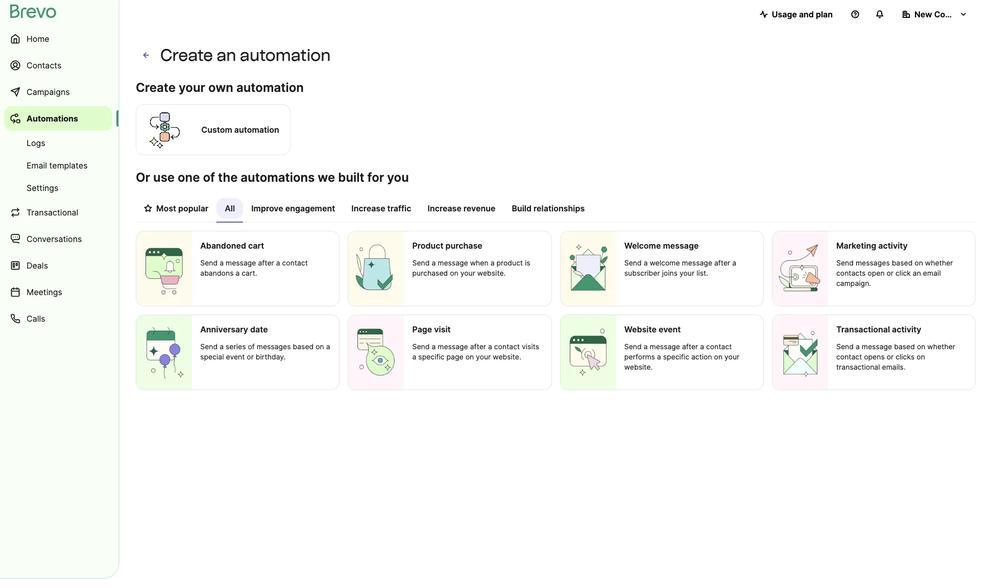 Task type: vqa. For each thing, say whether or not it's contained in the screenshot.


Task type: locate. For each thing, give the bounding box(es) containing it.
subscriber
[[625, 269, 661, 277]]

relationships
[[534, 203, 585, 214]]

increase traffic
[[352, 203, 412, 214]]

of inside send a series of messages based on a special event or birthday.
[[248, 342, 255, 351]]

special
[[200, 353, 224, 361]]

an up own
[[217, 45, 236, 65]]

0 vertical spatial website.
[[478, 269, 506, 277]]

usage and plan button
[[752, 4, 842, 25]]

activity up send messages based on whether contacts open or click an email campaign.
[[879, 241, 908, 251]]

home link
[[4, 27, 112, 51]]

1 horizontal spatial event
[[659, 324, 681, 335]]

specific left action
[[664, 353, 690, 361]]

automation
[[240, 45, 331, 65], [237, 80, 304, 95], [234, 125, 279, 135]]

after inside the send a message after a contact abandons a cart.
[[258, 259, 274, 267]]

date
[[250, 324, 268, 335]]

website event
[[625, 324, 681, 335]]

automation inside button
[[234, 125, 279, 135]]

your
[[179, 80, 205, 95], [461, 269, 476, 277], [680, 269, 695, 277], [476, 353, 491, 361], [725, 353, 740, 361]]

message inside send a message based on whether contact opens or clicks on transactional emails.
[[863, 342, 893, 351]]

transactional up opens
[[837, 324, 891, 335]]

1 horizontal spatial an
[[914, 269, 922, 277]]

0 vertical spatial messages
[[856, 259, 891, 267]]

message down website event at the bottom of the page
[[650, 342, 681, 351]]

send down page
[[413, 342, 430, 351]]

most popular
[[156, 203, 209, 214]]

logs
[[27, 138, 45, 148]]

campaigns link
[[4, 80, 112, 104]]

you
[[387, 170, 409, 185]]

of right series
[[248, 342, 255, 351]]

birthday.
[[256, 353, 286, 361]]

messages up birthday.
[[257, 342, 291, 351]]

message inside send a message after a contact performs a specific action on your website.
[[650, 342, 681, 351]]

company
[[935, 9, 973, 19]]

2 vertical spatial website.
[[625, 363, 653, 371]]

all
[[225, 203, 235, 214]]

after inside send a message after a contact visits a specific page on your website.
[[471, 342, 487, 351]]

send inside send a message after a contact visits a specific page on your website.
[[413, 342, 430, 351]]

message up list. at the top of page
[[682, 259, 713, 267]]

send inside send messages based on whether contacts open or click an email campaign.
[[837, 259, 854, 267]]

0 vertical spatial of
[[203, 170, 215, 185]]

send inside send a message when a product is purchased on your website.
[[413, 259, 430, 267]]

a
[[220, 259, 224, 267], [276, 259, 280, 267], [432, 259, 436, 267], [491, 259, 495, 267], [644, 259, 648, 267], [733, 259, 737, 267], [236, 269, 240, 277], [220, 342, 224, 351], [326, 342, 330, 351], [432, 342, 436, 351], [489, 342, 493, 351], [644, 342, 648, 351], [701, 342, 705, 351], [856, 342, 861, 351], [413, 353, 417, 361], [658, 353, 662, 361]]

or use one of the automations we built for you
[[136, 170, 409, 185]]

home
[[27, 34, 49, 44]]

send a series of messages based on a special event or birthday.
[[200, 342, 330, 361]]

increase revenue link
[[420, 198, 504, 222]]

plan
[[817, 9, 834, 19]]

0 horizontal spatial an
[[217, 45, 236, 65]]

popular
[[178, 203, 209, 214]]

specific left page
[[419, 353, 445, 361]]

0 horizontal spatial event
[[226, 353, 245, 361]]

send up subscriber
[[625, 259, 642, 267]]

purchase
[[446, 241, 483, 251]]

send up contacts
[[837, 259, 854, 267]]

send a welcome message after a subscriber joins your list.
[[625, 259, 737, 277]]

1 vertical spatial of
[[248, 342, 255, 351]]

increase traffic link
[[344, 198, 420, 222]]

we
[[318, 170, 335, 185]]

transactional link
[[4, 200, 112, 225]]

increase
[[352, 203, 386, 214], [428, 203, 462, 214]]

specific for event
[[664, 353, 690, 361]]

1 specific from the left
[[419, 353, 445, 361]]

increase left "revenue"
[[428, 203, 462, 214]]

tab list containing most popular
[[136, 198, 977, 223]]

specific inside send a message after a contact visits a specific page on your website.
[[419, 353, 445, 361]]

message up opens
[[863, 342, 893, 351]]

or up emails.
[[888, 353, 894, 361]]

on
[[915, 259, 924, 267], [450, 269, 459, 277], [316, 342, 324, 351], [918, 342, 926, 351], [466, 353, 474, 361], [715, 353, 723, 361], [917, 353, 926, 361]]

event right website
[[659, 324, 681, 335]]

event
[[659, 324, 681, 335], [226, 353, 245, 361]]

messages inside send a series of messages based on a special event or birthday.
[[257, 342, 291, 351]]

1 horizontal spatial transactional
[[837, 324, 891, 335]]

2 increase from the left
[[428, 203, 462, 214]]

your left list. at the top of page
[[680, 269, 695, 277]]

increase for increase traffic
[[352, 203, 386, 214]]

website. inside send a message after a contact performs a specific action on your website.
[[625, 363, 653, 371]]

improve engagement link
[[243, 198, 344, 222]]

1 vertical spatial activity
[[893, 324, 922, 335]]

your inside send a welcome message after a subscriber joins your list.
[[680, 269, 695, 277]]

send inside send a series of messages based on a special event or birthday.
[[200, 342, 218, 351]]

visit
[[435, 324, 451, 335]]

0 vertical spatial automation
[[240, 45, 331, 65]]

contact inside send a message after a contact performs a specific action on your website.
[[707, 342, 732, 351]]

message for abandoned cart
[[226, 259, 256, 267]]

message up cart.
[[226, 259, 256, 267]]

email templates
[[27, 160, 88, 171]]

click
[[896, 269, 912, 277]]

message inside send a message after a contact visits a specific page on your website.
[[438, 342, 469, 351]]

message for product purchase
[[438, 259, 469, 267]]

0 vertical spatial activity
[[879, 241, 908, 251]]

send inside the send a message after a contact abandons a cart.
[[200, 259, 218, 267]]

1 vertical spatial create
[[136, 80, 176, 95]]

1 horizontal spatial messages
[[856, 259, 891, 267]]

messages up open
[[856, 259, 891, 267]]

automations link
[[4, 106, 112, 131]]

send for transactional
[[837, 342, 854, 351]]

open
[[868, 269, 885, 277]]

1 vertical spatial automation
[[237, 80, 304, 95]]

message
[[664, 241, 699, 251], [226, 259, 256, 267], [438, 259, 469, 267], [682, 259, 713, 267], [438, 342, 469, 351], [650, 342, 681, 351], [863, 342, 893, 351]]

automations
[[241, 170, 315, 185]]

event down series
[[226, 353, 245, 361]]

messages
[[856, 259, 891, 267], [257, 342, 291, 351]]

increase revenue
[[428, 203, 496, 214]]

1 vertical spatial whether
[[928, 342, 956, 351]]

1 horizontal spatial increase
[[428, 203, 462, 214]]

0 horizontal spatial of
[[203, 170, 215, 185]]

welcome
[[625, 241, 662, 251]]

email
[[27, 160, 47, 171]]

opens
[[865, 353, 886, 361]]

transactional down settings link
[[27, 207, 78, 218]]

send a message when a product is purchased on your website.
[[413, 259, 531, 277]]

send up transactional
[[837, 342, 854, 351]]

based inside send a series of messages based on a special event or birthday.
[[293, 342, 314, 351]]

an right click
[[914, 269, 922, 277]]

most
[[156, 203, 176, 214]]

when
[[471, 259, 489, 267]]

send a message after a contact abandons a cart.
[[200, 259, 308, 277]]

or left click
[[887, 269, 894, 277]]

your right action
[[725, 353, 740, 361]]

increase inside increase revenue link
[[428, 203, 462, 214]]

an
[[217, 45, 236, 65], [914, 269, 922, 277]]

increase for increase revenue
[[428, 203, 462, 214]]

send up special
[[200, 342, 218, 351]]

message for website event
[[650, 342, 681, 351]]

0 horizontal spatial transactional
[[27, 207, 78, 218]]

0 horizontal spatial increase
[[352, 203, 386, 214]]

1 vertical spatial website.
[[493, 353, 522, 361]]

after for abandoned cart
[[258, 259, 274, 267]]

message inside send a message when a product is purchased on your website.
[[438, 259, 469, 267]]

contact inside send a message based on whether contact opens or clicks on transactional emails.
[[837, 353, 863, 361]]

abandoned
[[200, 241, 246, 251]]

1 horizontal spatial of
[[248, 342, 255, 351]]

after for website event
[[683, 342, 699, 351]]

1 increase from the left
[[352, 203, 386, 214]]

whether inside send a message based on whether contact opens or clicks on transactional emails.
[[928, 342, 956, 351]]

0 horizontal spatial messages
[[257, 342, 291, 351]]

revenue
[[464, 203, 496, 214]]

message inside send a welcome message after a subscriber joins your list.
[[682, 259, 713, 267]]

specific
[[419, 353, 445, 361], [664, 353, 690, 361]]

send a message after a contact visits a specific page on your website.
[[413, 342, 540, 361]]

message down product purchase
[[438, 259, 469, 267]]

send a message based on whether contact opens or clicks on transactional emails.
[[837, 342, 956, 371]]

your down when
[[461, 269, 476, 277]]

for
[[368, 170, 384, 185]]

after for page visit
[[471, 342, 487, 351]]

message inside the send a message after a contact abandons a cart.
[[226, 259, 256, 267]]

your right page
[[476, 353, 491, 361]]

send for product
[[413, 259, 430, 267]]

meetings link
[[4, 280, 112, 305]]

product purchase
[[413, 241, 483, 251]]

send inside send a message after a contact performs a specific action on your website.
[[625, 342, 642, 351]]

conversations
[[27, 234, 82, 244]]

increase left "traffic"
[[352, 203, 386, 214]]

of
[[203, 170, 215, 185], [248, 342, 255, 351]]

welcome message
[[625, 241, 699, 251]]

1 vertical spatial an
[[914, 269, 922, 277]]

custom automation button
[[136, 103, 291, 157]]

abandons
[[200, 269, 234, 277]]

custom
[[202, 125, 232, 135]]

website. for page visit
[[493, 353, 522, 361]]

engagement
[[286, 203, 335, 214]]

send inside send a message based on whether contact opens or clicks on transactional emails.
[[837, 342, 854, 351]]

send up abandons
[[200, 259, 218, 267]]

an inside send messages based on whether contacts open or click an email campaign.
[[914, 269, 922, 277]]

contact inside send a message after a contact visits a specific page on your website.
[[495, 342, 520, 351]]

on inside send a message after a contact performs a specific action on your website.
[[715, 353, 723, 361]]

website. inside send a message after a contact visits a specific page on your website.
[[493, 353, 522, 361]]

contact for website event
[[707, 342, 732, 351]]

2 specific from the left
[[664, 353, 690, 361]]

1 vertical spatial messages
[[257, 342, 291, 351]]

message up page
[[438, 342, 469, 351]]

1 horizontal spatial specific
[[664, 353, 690, 361]]

send for anniversary
[[200, 342, 218, 351]]

activity up clicks
[[893, 324, 922, 335]]

campaigns
[[27, 87, 70, 97]]

conversations link
[[4, 227, 112, 251]]

specific for visit
[[419, 353, 445, 361]]

0 vertical spatial create
[[160, 45, 213, 65]]

send up purchased
[[413, 259, 430, 267]]

after inside send a message after a contact performs a specific action on your website.
[[683, 342, 699, 351]]

of left the the
[[203, 170, 215, 185]]

after inside send a welcome message after a subscriber joins your list.
[[715, 259, 731, 267]]

a inside send a message based on whether contact opens or clicks on transactional emails.
[[856, 342, 861, 351]]

0 vertical spatial transactional
[[27, 207, 78, 218]]

2 vertical spatial automation
[[234, 125, 279, 135]]

create
[[160, 45, 213, 65], [136, 80, 176, 95]]

1 vertical spatial event
[[226, 353, 245, 361]]

send up performs on the bottom of page
[[625, 342, 642, 351]]

based
[[893, 259, 913, 267], [293, 342, 314, 351], [895, 342, 916, 351]]

send inside send a welcome message after a subscriber joins your list.
[[625, 259, 642, 267]]

contact inside the send a message after a contact abandons a cart.
[[282, 259, 308, 267]]

tab list
[[136, 198, 977, 223]]

0 horizontal spatial specific
[[419, 353, 445, 361]]

transactional for transactional
[[27, 207, 78, 218]]

message for page visit
[[438, 342, 469, 351]]

activity for transactional activity
[[893, 324, 922, 335]]

increase inside increase traffic link
[[352, 203, 386, 214]]

or left birthday.
[[247, 353, 254, 361]]

traffic
[[388, 203, 412, 214]]

joins
[[663, 269, 678, 277]]

or inside send a message based on whether contact opens or clicks on transactional emails.
[[888, 353, 894, 361]]

1 vertical spatial transactional
[[837, 324, 891, 335]]

0 vertical spatial whether
[[926, 259, 954, 267]]

specific inside send a message after a contact performs a specific action on your website.
[[664, 353, 690, 361]]



Task type: describe. For each thing, give the bounding box(es) containing it.
your inside send a message after a contact performs a specific action on your website.
[[725, 353, 740, 361]]

event inside send a series of messages based on a special event or birthday.
[[226, 353, 245, 361]]

clicks
[[896, 353, 915, 361]]

product
[[413, 241, 444, 251]]

your left own
[[179, 80, 205, 95]]

send for website
[[625, 342, 642, 351]]

usage and plan
[[773, 9, 834, 19]]

website. for website event
[[625, 363, 653, 371]]

dxrbf image
[[144, 204, 152, 213]]

send for welcome
[[625, 259, 642, 267]]

templates
[[49, 160, 88, 171]]

page
[[413, 324, 433, 335]]

built
[[338, 170, 365, 185]]

welcome
[[650, 259, 680, 267]]

cart
[[248, 241, 264, 251]]

the
[[218, 170, 238, 185]]

on inside send messages based on whether contacts open or click an email campaign.
[[915, 259, 924, 267]]

transactional activity
[[837, 324, 922, 335]]

email
[[924, 269, 942, 277]]

message for transactional activity
[[863, 342, 893, 351]]

send for marketing
[[837, 259, 854, 267]]

list.
[[697, 269, 709, 277]]

send messages based on whether contacts open or click an email campaign.
[[837, 259, 954, 288]]

your inside send a message when a product is purchased on your website.
[[461, 269, 476, 277]]

contacts
[[837, 269, 866, 277]]

contacts link
[[4, 53, 112, 78]]

based inside send messages based on whether contacts open or click an email campaign.
[[893, 259, 913, 267]]

one
[[178, 170, 200, 185]]

page visit
[[413, 324, 451, 335]]

new company button
[[895, 4, 977, 25]]

transactional
[[837, 363, 881, 371]]

marketing activity
[[837, 241, 908, 251]]

calls link
[[4, 307, 112, 331]]

send for page
[[413, 342, 430, 351]]

and
[[800, 9, 815, 19]]

or inside send messages based on whether contacts open or click an email campaign.
[[887, 269, 894, 277]]

on inside send a message when a product is purchased on your website.
[[450, 269, 459, 277]]

settings
[[27, 183, 58, 193]]

based inside send a message based on whether contact opens or clicks on transactional emails.
[[895, 342, 916, 351]]

settings link
[[4, 178, 112, 198]]

all link
[[217, 198, 243, 223]]

message up send a welcome message after a subscriber joins your list.
[[664, 241, 699, 251]]

page
[[447, 353, 464, 361]]

own
[[209, 80, 234, 95]]

messages inside send messages based on whether contacts open or click an email campaign.
[[856, 259, 891, 267]]

create for create an automation
[[160, 45, 213, 65]]

calls
[[27, 314, 45, 324]]

website
[[625, 324, 657, 335]]

create for create your own automation
[[136, 80, 176, 95]]

is
[[525, 259, 531, 267]]

transactional for transactional activity
[[837, 324, 891, 335]]

email templates link
[[4, 155, 112, 176]]

contact for abandoned cart
[[282, 259, 308, 267]]

build relationships
[[512, 203, 585, 214]]

meetings
[[27, 287, 62, 297]]

website. inside send a message when a product is purchased on your website.
[[478, 269, 506, 277]]

use
[[153, 170, 175, 185]]

or
[[136, 170, 150, 185]]

of for the
[[203, 170, 215, 185]]

most popular link
[[136, 198, 217, 222]]

or inside send a series of messages based on a special event or birthday.
[[247, 353, 254, 361]]

logs link
[[4, 133, 112, 153]]

campaign.
[[837, 279, 872, 288]]

0 vertical spatial an
[[217, 45, 236, 65]]

on inside send a message after a contact visits a specific page on your website.
[[466, 353, 474, 361]]

cart.
[[242, 269, 257, 277]]

automations
[[27, 113, 78, 124]]

on inside send a series of messages based on a special event or birthday.
[[316, 342, 324, 351]]

abandoned cart
[[200, 241, 264, 251]]

improve engagement
[[252, 203, 335, 214]]

marketing
[[837, 241, 877, 251]]

send a message after a contact performs a specific action on your website.
[[625, 342, 740, 371]]

emails.
[[883, 363, 906, 371]]

contacts
[[27, 60, 62, 71]]

series
[[226, 342, 246, 351]]

whether inside send messages based on whether contacts open or click an email campaign.
[[926, 259, 954, 267]]

action
[[692, 353, 713, 361]]

new
[[915, 9, 933, 19]]

send for abandoned
[[200, 259, 218, 267]]

build
[[512, 203, 532, 214]]

of for messages
[[248, 342, 255, 351]]

performs
[[625, 353, 656, 361]]

purchased
[[413, 269, 448, 277]]

0 vertical spatial event
[[659, 324, 681, 335]]

deals link
[[4, 253, 112, 278]]

contact for page visit
[[495, 342, 520, 351]]

your inside send a message after a contact visits a specific page on your website.
[[476, 353, 491, 361]]

create an automation
[[160, 45, 331, 65]]

custom automation
[[202, 125, 279, 135]]

activity for marketing activity
[[879, 241, 908, 251]]

usage
[[773, 9, 798, 19]]

deals
[[27, 261, 48, 271]]



